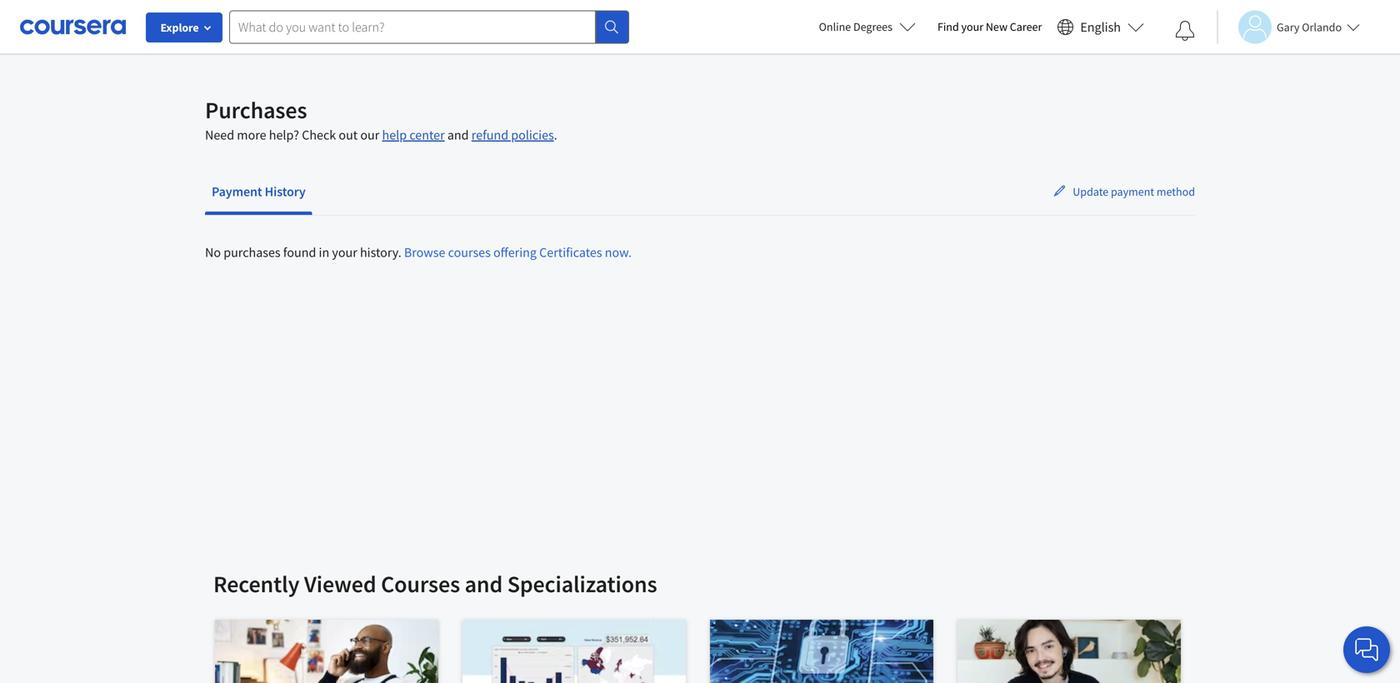 Task type: locate. For each thing, give the bounding box(es) containing it.
certificates
[[540, 244, 603, 261]]

courses
[[448, 244, 491, 261]]

purchases
[[205, 95, 307, 125]]

0 horizontal spatial your
[[332, 244, 358, 261]]

explore button
[[146, 13, 223, 43]]

policies
[[511, 127, 554, 143]]

0 vertical spatial your
[[962, 19, 984, 34]]

and right center
[[448, 127, 469, 143]]

1 horizontal spatial your
[[962, 19, 984, 34]]

orlando
[[1303, 20, 1343, 35]]

payment
[[212, 183, 262, 200]]

payment history
[[212, 183, 306, 200]]

refund
[[472, 127, 509, 143]]

recently viewed courses and specializations carousel element
[[205, 519, 1401, 684]]

viewed
[[304, 570, 377, 599]]

browse
[[404, 244, 446, 261]]

and
[[448, 127, 469, 143], [465, 570, 503, 599]]

help center link
[[382, 127, 445, 143]]

browse courses offering certificates now. link
[[404, 244, 632, 261]]

0 vertical spatial and
[[448, 127, 469, 143]]

and right the courses
[[465, 570, 503, 599]]

and inside the purchases need more help? check out our help center and refund policies .
[[448, 127, 469, 143]]

payment
[[1112, 184, 1155, 199]]

online degrees
[[819, 19, 893, 34]]

history
[[265, 183, 306, 200]]

your right find
[[962, 19, 984, 34]]

recently
[[213, 570, 300, 599]]

your right in
[[332, 244, 358, 261]]

courses
[[381, 570, 460, 599]]

refund policies link
[[472, 127, 554, 143]]

gary orlando
[[1277, 20, 1343, 35]]

degrees
[[854, 19, 893, 34]]

find
[[938, 19, 960, 34]]

1 vertical spatial your
[[332, 244, 358, 261]]

your
[[962, 19, 984, 34], [332, 244, 358, 261]]

1 vertical spatial and
[[465, 570, 503, 599]]

None search field
[[229, 10, 630, 44]]



Task type: describe. For each thing, give the bounding box(es) containing it.
offering
[[494, 244, 537, 261]]

update payment method
[[1073, 184, 1196, 199]]

find your new career link
[[930, 17, 1051, 38]]

online degrees button
[[806, 8, 930, 45]]

specializations
[[508, 570, 658, 599]]

now.
[[605, 244, 632, 261]]

new
[[986, 19, 1008, 34]]

online
[[819, 19, 852, 34]]

out
[[339, 127, 358, 143]]

gary
[[1277, 20, 1300, 35]]

history.
[[360, 244, 402, 261]]

method
[[1157, 184, 1196, 199]]

explore
[[161, 20, 199, 35]]

help?
[[269, 127, 299, 143]]

show notifications image
[[1176, 21, 1196, 41]]

chat with us image
[[1354, 637, 1381, 664]]

no
[[205, 244, 221, 261]]

career
[[1010, 19, 1043, 34]]

.
[[554, 127, 558, 143]]

english button
[[1051, 0, 1152, 54]]

update payment method link
[[1053, 184, 1196, 201]]

update
[[1073, 184, 1109, 199]]

no purchases found in your history. browse courses offering certificates now.
[[205, 244, 632, 261]]

in
[[319, 244, 330, 261]]

center
[[410, 127, 445, 143]]

purchases
[[224, 244, 281, 261]]

our
[[361, 127, 380, 143]]

purchases need more help? check out our help center and refund policies .
[[205, 95, 558, 143]]

found
[[283, 244, 316, 261]]

more
[[237, 127, 266, 143]]

help
[[382, 127, 407, 143]]

find your new career
[[938, 19, 1043, 34]]

need
[[205, 127, 234, 143]]

check
[[302, 127, 336, 143]]

and inside recently viewed courses and specializations carousel element
[[465, 570, 503, 599]]

What do you want to learn? text field
[[229, 10, 596, 44]]

coursera image
[[20, 14, 126, 40]]

recently viewed courses and specializations
[[213, 570, 658, 599]]

payment history button
[[205, 172, 312, 212]]

english
[[1081, 19, 1122, 35]]

gary orlando button
[[1217, 10, 1361, 44]]



Task type: vqa. For each thing, say whether or not it's contained in the screenshot.
Viewed
yes



